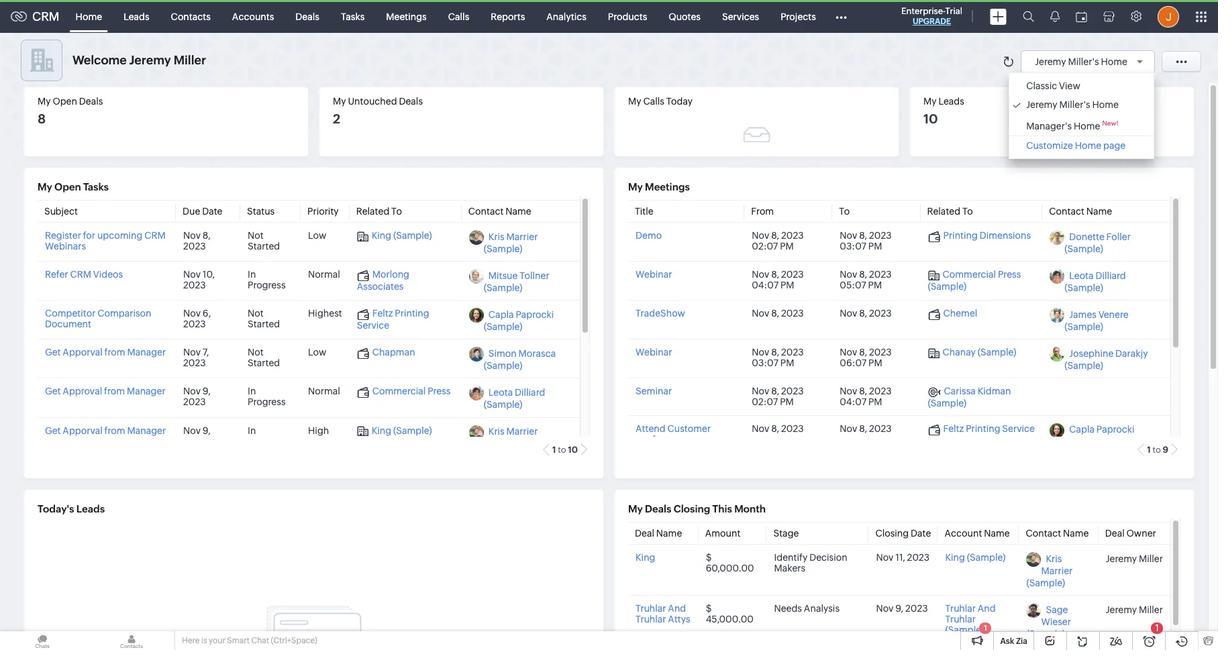 Task type: locate. For each thing, give the bounding box(es) containing it.
deals down welcome on the left top of the page
[[79, 96, 103, 107]]

in for refer crm videos
[[248, 270, 256, 280]]

1 vertical spatial from
[[104, 386, 125, 397]]

2 from from the top
[[104, 386, 125, 397]]

1 in from the top
[[248, 270, 256, 280]]

home up welcome on the left top of the page
[[76, 11, 102, 22]]

1 vertical spatial crm
[[144, 231, 166, 241]]

kris marrier (sample) for nov 11, 2023
[[1027, 554, 1073, 589]]

in for get apporval from manager
[[248, 425, 256, 436]]

1 horizontal spatial 04:07
[[840, 397, 867, 408]]

from down get approval from manager link
[[104, 425, 125, 436]]

1 started from the top
[[248, 241, 280, 252]]

contacts image
[[89, 632, 174, 651]]

from for normal
[[104, 386, 125, 397]]

my for my open deals 8
[[38, 96, 51, 107]]

king (sample) link
[[357, 231, 432, 242], [357, 425, 432, 437], [946, 553, 1006, 564]]

name down my deals closing this month
[[657, 529, 683, 540]]

to for 1st related to link from right
[[963, 206, 974, 217]]

1 vertical spatial paprocki
[[1097, 425, 1135, 436]]

miller for truhlar and truhlar attys
[[1140, 605, 1164, 616]]

deal up the 'king' link
[[635, 529, 655, 540]]

started for nov 7, 2023
[[248, 358, 280, 369]]

0 vertical spatial paprocki
[[516, 310, 554, 321]]

1 vertical spatial jeremy miller's home
[[1027, 99, 1120, 110]]

1 from from the top
[[104, 348, 125, 358]]

started right 7,
[[248, 358, 280, 369]]

crm right refer
[[70, 270, 91, 280]]

started right 6, at the left top
[[248, 319, 280, 330]]

jeremy right sage
[[1107, 605, 1138, 616]]

1 vertical spatial nov 9, 2023
[[183, 425, 211, 447]]

2 not started from the top
[[248, 309, 280, 330]]

1 webinar link from the top
[[636, 270, 673, 280]]

commercial down "chapman"
[[373, 386, 426, 397]]

1 horizontal spatial closing
[[876, 529, 909, 540]]

2 vertical spatial leads
[[76, 504, 105, 515]]

0 vertical spatial king (sample)
[[372, 231, 432, 241]]

0 vertical spatial started
[[248, 241, 280, 252]]

1 low from the top
[[308, 231, 327, 241]]

classic view link
[[1014, 81, 1151, 91]]

and inside truhlar and truhlar attys
[[668, 604, 687, 615]]

0 vertical spatial not
[[248, 231, 264, 241]]

competitor comparison document link
[[45, 309, 151, 330]]

1 horizontal spatial 03:07
[[840, 241, 867, 252]]

0 vertical spatial open
[[53, 96, 77, 107]]

kris
[[489, 232, 505, 243], [489, 427, 505, 438], [1047, 554, 1063, 565]]

kris marrier (sample) up sage
[[1027, 554, 1073, 589]]

3 to from the left
[[963, 206, 974, 217]]

service for bottom feltz printing service link
[[1003, 424, 1036, 434]]

2 vertical spatial printing
[[967, 424, 1001, 434]]

from right approval
[[104, 386, 125, 397]]

1 vertical spatial jeremy miller
[[1107, 605, 1164, 616]]

contacts
[[171, 11, 211, 22]]

started down status
[[248, 241, 280, 252]]

2 vertical spatial from
[[104, 425, 125, 436]]

services
[[723, 11, 760, 22]]

related to right priority
[[356, 206, 402, 217]]

1 vertical spatial jeremy miller's home link
[[1014, 99, 1151, 110]]

1 vertical spatial 02:07
[[752, 397, 779, 408]]

1 get from the top
[[45, 348, 61, 358]]

capla paprocki (sample) up simon
[[484, 310, 554, 333]]

1 get apporval from manager from the top
[[45, 348, 166, 358]]

kris marrier (sample) left the 1 to 10
[[484, 427, 538, 450]]

get left approval
[[45, 386, 61, 397]]

manager for normal
[[127, 386, 166, 397]]

ask
[[1001, 637, 1015, 647]]

commercial inside the commercial press (sample)
[[943, 270, 997, 280]]

marrier
[[507, 232, 538, 243], [507, 427, 538, 438], [1042, 566, 1073, 577]]

1 and from the left
[[668, 604, 687, 615]]

my inside my untouched deals 2
[[333, 96, 346, 107]]

feltz printing service link down carissa kidman (sample)
[[928, 424, 1036, 436]]

donette foller (sample) link
[[1065, 232, 1132, 255]]

service inside feltz printing service
[[357, 321, 390, 331]]

0 vertical spatial capla
[[489, 310, 514, 321]]

name for deal name link
[[657, 529, 683, 540]]

1 vertical spatial not started
[[248, 309, 280, 330]]

get down get approval from manager link
[[45, 425, 61, 436]]

$ inside '$ 60,000.00'
[[706, 553, 712, 564]]

truhlar
[[636, 604, 667, 615], [946, 604, 976, 615], [636, 615, 667, 626], [946, 615, 976, 626]]

1 vertical spatial capla
[[1070, 425, 1095, 436]]

contact name link
[[469, 206, 532, 217], [1050, 206, 1113, 217], [1027, 529, 1090, 540]]

nov 8, 2023 04:07 pm
[[752, 270, 804, 291], [840, 386, 892, 408]]

king up morlong
[[372, 231, 392, 241]]

open for deals
[[53, 96, 77, 107]]

3 from from the top
[[104, 425, 125, 436]]

3 get from the top
[[45, 425, 61, 436]]

0 vertical spatial kris marrier (sample)
[[484, 232, 538, 255]]

3 progress from the top
[[248, 436, 286, 447]]

0 horizontal spatial closing
[[674, 504, 711, 515]]

printing dimensions link
[[928, 231, 1032, 243]]

jeremy down the leads link
[[129, 53, 171, 67]]

subject link
[[44, 206, 78, 217]]

king (sample) link down commercial press link
[[357, 425, 432, 437]]

capla paprocki (sample) for the topmost capla paprocki (sample) link
[[484, 310, 554, 333]]

to
[[392, 206, 402, 217], [840, 206, 850, 217], [963, 206, 974, 217]]

commercial for commercial press
[[373, 386, 426, 397]]

not right 6, at the left top
[[248, 309, 264, 319]]

progress for commercial press
[[248, 397, 286, 408]]

my inside my leads 10
[[924, 96, 937, 107]]

0 horizontal spatial related
[[356, 206, 390, 217]]

projects
[[781, 11, 817, 22]]

name for account name link
[[985, 529, 1011, 540]]

not for 6,
[[248, 309, 264, 319]]

0 horizontal spatial capla paprocki (sample) link
[[484, 310, 554, 333]]

manager right approval
[[127, 386, 166, 397]]

leota
[[1070, 271, 1094, 282], [489, 388, 513, 399]]

2 progress from the top
[[248, 397, 286, 408]]

competitor comparison document
[[45, 309, 151, 330]]

tasks up for
[[83, 181, 109, 193]]

2 webinar link from the top
[[636, 348, 673, 358]]

miller's down "view"
[[1060, 99, 1091, 110]]

comparison
[[98, 309, 151, 319]]

apporval down 'document'
[[63, 348, 103, 358]]

1 vertical spatial feltz
[[944, 424, 965, 434]]

high
[[308, 425, 329, 436]]

2023
[[782, 231, 804, 241], [870, 231, 892, 241], [183, 241, 206, 252], [782, 270, 804, 280], [870, 270, 892, 280], [183, 280, 206, 291], [782, 309, 804, 319], [870, 309, 892, 319], [183, 319, 206, 330], [782, 348, 804, 358], [870, 348, 892, 358], [183, 358, 206, 369], [782, 386, 804, 397], [870, 386, 892, 397], [183, 397, 206, 408], [782, 424, 804, 434], [870, 424, 892, 434], [183, 436, 206, 447], [908, 553, 930, 564], [906, 604, 929, 615]]

1 vertical spatial kris
[[489, 427, 505, 438]]

jeremy miller's home down "view"
[[1027, 99, 1120, 110]]

1 horizontal spatial feltz
[[944, 424, 965, 434]]

7,
[[203, 348, 209, 358]]

home inside manager's home new!
[[1074, 121, 1101, 131]]

0 vertical spatial jeremy miller's home link
[[1036, 56, 1148, 67]]

create menu element
[[983, 0, 1015, 33]]

here
[[182, 637, 200, 646]]

0 vertical spatial get
[[45, 348, 61, 358]]

webinar link up seminar
[[636, 348, 673, 358]]

8, inside nov 8, 2023 06:07 pm
[[860, 348, 868, 358]]

contact name
[[469, 206, 532, 217], [1050, 206, 1113, 217], [1027, 529, 1090, 540]]

status link
[[247, 206, 275, 217]]

1 vertical spatial closing
[[876, 529, 909, 540]]

1 vertical spatial tasks
[[83, 181, 109, 193]]

contact name for related to
[[469, 206, 532, 217]]

related to up 'printing dimensions' link
[[928, 206, 974, 217]]

related to link right priority
[[356, 206, 402, 217]]

morlong
[[373, 270, 410, 280]]

2 deal from the left
[[1106, 529, 1125, 540]]

tradeshow
[[636, 309, 686, 319]]

meetings link
[[376, 0, 438, 33]]

2 $ from the top
[[706, 604, 712, 615]]

0 horizontal spatial deal
[[635, 529, 655, 540]]

0 vertical spatial feltz
[[373, 309, 393, 319]]

and for truhlar and truhlar (sample)
[[978, 604, 996, 615]]

1 nov 8, 2023 02:07 pm from the top
[[752, 231, 804, 252]]

0 vertical spatial kris
[[489, 232, 505, 243]]

0 horizontal spatial leota
[[489, 388, 513, 399]]

10 inside my leads 10
[[924, 112, 939, 126]]

3 not from the top
[[248, 348, 264, 358]]

get apporval from manager down get approval from manager link
[[45, 425, 166, 436]]

leota for the bottom the leota dilliard (sample) link
[[489, 388, 513, 399]]

nov inside nov 8, 2023 05:07 pm
[[840, 270, 858, 280]]

calls left reports link
[[448, 11, 470, 22]]

get apporval from manager link down get approval from manager link
[[45, 425, 166, 436]]

nov inside nov 10, 2023
[[183, 270, 201, 280]]

0 vertical spatial from
[[104, 348, 125, 358]]

king (sample) up morlong
[[372, 231, 432, 241]]

contact up donette
[[1050, 206, 1085, 217]]

Other Modules field
[[827, 6, 856, 27]]

manager
[[127, 348, 166, 358], [127, 386, 166, 397], [127, 425, 166, 436]]

0 vertical spatial 03:07
[[840, 241, 867, 252]]

tasks right deals link
[[341, 11, 365, 22]]

chemel link
[[928, 309, 978, 321]]

get apporval from manager link
[[45, 348, 166, 358], [45, 425, 166, 436]]

1 vertical spatial leota
[[489, 388, 513, 399]]

manager for low
[[127, 348, 166, 358]]

name right account
[[985, 529, 1011, 540]]

name up donette
[[1087, 206, 1113, 217]]

open inside my open deals 8
[[53, 96, 77, 107]]

view
[[1060, 81, 1081, 91]]

subject
[[44, 206, 78, 217]]

not for 8,
[[248, 231, 264, 241]]

dilliard down simon morasca (sample) link on the bottom left of page
[[515, 388, 546, 399]]

1 vertical spatial date
[[911, 529, 932, 540]]

2 vertical spatial 9,
[[896, 604, 904, 615]]

home up the new!
[[1093, 99, 1120, 110]]

leads inside my leads 10
[[939, 96, 965, 107]]

nov 7, 2023
[[183, 348, 209, 369]]

webinar down demo
[[636, 270, 673, 280]]

2 vertical spatial miller
[[1140, 605, 1164, 616]]

2 in progress from the top
[[248, 386, 286, 408]]

capla paprocki (sample) link up simon
[[484, 310, 554, 333]]

date up the nov 11, 2023
[[911, 529, 932, 540]]

1 vertical spatial progress
[[248, 397, 286, 408]]

feltz for leftmost feltz printing service link
[[373, 309, 393, 319]]

0 vertical spatial in progress
[[248, 270, 286, 291]]

1 get apporval from manager link from the top
[[45, 348, 166, 358]]

jeremy
[[129, 53, 171, 67], [1036, 56, 1067, 67], [1027, 99, 1058, 110], [1107, 554, 1138, 565], [1107, 605, 1138, 616]]

carissa kidman (sample) link
[[928, 386, 1012, 409]]

1 vertical spatial king (sample) link
[[357, 425, 432, 437]]

kris for nov 11, 2023
[[1047, 554, 1063, 565]]

home down manager's home new! at the top of page
[[1076, 140, 1102, 151]]

get apporval from manager down competitor comparison document link
[[45, 348, 166, 358]]

low down highest
[[308, 348, 327, 358]]

1 vertical spatial 04:07
[[840, 397, 867, 408]]

0 horizontal spatial to
[[558, 445, 567, 456]]

0 horizontal spatial nov 8, 2023 04:07 pm
[[752, 270, 804, 291]]

0 horizontal spatial 10
[[568, 445, 578, 456]]

kris marrier (sample) link left the 1 to 10
[[484, 427, 538, 450]]

9,
[[203, 386, 211, 397], [203, 425, 211, 436], [896, 604, 904, 615]]

2 related to from the left
[[928, 206, 974, 217]]

home up customize home page link
[[1074, 121, 1101, 131]]

0 vertical spatial webinar
[[636, 270, 673, 280]]

1 horizontal spatial deal
[[1106, 529, 1125, 540]]

morlong associates link
[[357, 270, 410, 292]]

get apporval from manager link for nov 7, 2023
[[45, 348, 166, 358]]

pm inside nov 8, 2023 05:07 pm
[[869, 280, 883, 291]]

search image
[[1024, 11, 1035, 22]]

1 jeremy miller from the top
[[1107, 554, 1164, 565]]

deal for deal owner
[[1106, 529, 1125, 540]]

get down 'document'
[[45, 348, 61, 358]]

carissa kidman (sample)
[[928, 386, 1012, 409]]

my for my meetings
[[629, 181, 643, 193]]

tasks link
[[330, 0, 376, 33]]

low down priority link
[[308, 231, 327, 241]]

meetings
[[386, 11, 427, 22], [645, 181, 690, 193]]

associates
[[357, 282, 404, 292]]

calendar image
[[1077, 11, 1088, 22]]

simon
[[489, 349, 517, 360]]

printing down associates on the top of page
[[395, 309, 430, 319]]

printing left dimensions
[[944, 231, 978, 241]]

feltz
[[373, 309, 393, 319], [944, 424, 965, 434]]

leota down donette foller (sample) link
[[1070, 271, 1094, 282]]

attend
[[636, 424, 666, 434]]

morasca
[[519, 349, 556, 360]]

2023 inside nov 8, 2023 06:07 pm
[[870, 348, 892, 358]]

name left the deal owner
[[1064, 529, 1090, 540]]

progress
[[248, 280, 286, 291], [248, 397, 286, 408], [248, 436, 286, 447]]

2023 inside nov 10, 2023
[[183, 280, 206, 291]]

manager down "comparison"
[[127, 348, 166, 358]]

printing
[[944, 231, 978, 241], [395, 309, 430, 319], [967, 424, 1001, 434]]

02:07 for nov 8, 2023 03:07 pm
[[752, 241, 779, 252]]

2 to from the left
[[840, 206, 850, 217]]

0 vertical spatial nov 8, 2023 04:07 pm
[[752, 270, 804, 291]]

my for my untouched deals 2
[[333, 96, 346, 107]]

0 vertical spatial nov 8, 2023 03:07 pm
[[840, 231, 892, 252]]

deal left owner
[[1106, 529, 1125, 540]]

0 vertical spatial in
[[248, 270, 256, 280]]

0 vertical spatial manager
[[127, 348, 166, 358]]

1 horizontal spatial leota dilliard (sample)
[[1065, 271, 1127, 294]]

signals element
[[1043, 0, 1069, 33]]

started
[[248, 241, 280, 252], [248, 319, 280, 330], [248, 358, 280, 369]]

0 vertical spatial commercial
[[943, 270, 997, 280]]

nov 8, 2023 02:07 pm for 03:07
[[752, 231, 804, 252]]

$ inside $ 45,000.00
[[706, 604, 712, 615]]

crm inside register for upcoming crm webinars
[[144, 231, 166, 241]]

king (sample) down commercial press link
[[372, 425, 432, 436]]

started for nov 8, 2023
[[248, 241, 280, 252]]

nov 8, 2023 03:07 pm
[[840, 231, 892, 252], [752, 348, 804, 369]]

2 and from the left
[[978, 604, 996, 615]]

3 started from the top
[[248, 358, 280, 369]]

kris marrier (sample) link for high
[[484, 427, 538, 450]]

1 progress from the top
[[248, 280, 286, 291]]

dilliard down donette foller (sample) link
[[1096, 271, 1127, 282]]

0 vertical spatial meetings
[[386, 11, 427, 22]]

needs
[[775, 604, 803, 615]]

get apporval from manager for nov 7, 2023
[[45, 348, 166, 358]]

10 for my leads 10
[[924, 112, 939, 126]]

products link
[[598, 0, 658, 33]]

1 horizontal spatial date
[[911, 529, 932, 540]]

1 02:07 from the top
[[752, 241, 779, 252]]

2 vertical spatial in progress
[[248, 425, 286, 447]]

my inside my open deals 8
[[38, 96, 51, 107]]

closing up 11,
[[876, 529, 909, 540]]

truhlar and truhlar attys
[[636, 604, 691, 626]]

service down kidman
[[1003, 424, 1036, 434]]

2 to from the left
[[1153, 445, 1162, 456]]

2 vertical spatial kris marrier (sample) link
[[1027, 554, 1073, 589]]

deals inside my untouched deals 2
[[399, 96, 423, 107]]

3 in progress from the top
[[248, 425, 286, 447]]

1 vertical spatial service
[[1003, 424, 1036, 434]]

2 get from the top
[[45, 386, 61, 397]]

2 get apporval from manager from the top
[[45, 425, 166, 436]]

0 vertical spatial jeremy miller
[[1107, 554, 1164, 565]]

2 webinar from the top
[[636, 348, 673, 358]]

2 vertical spatial crm
[[70, 270, 91, 280]]

date for due date
[[202, 206, 223, 217]]

capla paprocki (sample) left 1 to 9
[[1065, 425, 1135, 448]]

meetings up title
[[645, 181, 690, 193]]

1 related to from the left
[[356, 206, 402, 217]]

leota dilliard (sample) up james
[[1065, 271, 1127, 294]]

chemel
[[944, 309, 978, 319]]

0 horizontal spatial feltz
[[373, 309, 393, 319]]

2 apporval from the top
[[63, 425, 103, 436]]

leads for my leads 10
[[939, 96, 965, 107]]

2 nov 8, 2023 02:07 pm from the top
[[752, 386, 804, 408]]

closing left 'this'
[[674, 504, 711, 515]]

1 horizontal spatial tasks
[[341, 11, 365, 22]]

open
[[53, 96, 77, 107], [54, 181, 81, 193]]

my for my leads 10
[[924, 96, 937, 107]]

press inside the commercial press (sample)
[[999, 270, 1022, 280]]

0 vertical spatial leota dilliard (sample)
[[1065, 271, 1127, 294]]

decision
[[810, 553, 848, 564]]

1 vertical spatial normal
[[308, 386, 340, 397]]

2 horizontal spatial leads
[[939, 96, 965, 107]]

$ 60,000.00
[[706, 553, 755, 574]]

(sample) inside carissa kidman (sample)
[[928, 398, 967, 409]]

nov 8, 2023
[[183, 231, 211, 252], [752, 309, 804, 319], [840, 309, 892, 319], [752, 424, 804, 434], [840, 424, 892, 434]]

not started right 6, at the left top
[[248, 309, 280, 330]]

started for nov 6, 2023
[[248, 319, 280, 330]]

2 low from the top
[[308, 348, 327, 358]]

0 vertical spatial calls
[[448, 11, 470, 22]]

mitsue
[[489, 271, 518, 282]]

open down welcome on the left top of the page
[[53, 96, 77, 107]]

not started for 7,
[[248, 348, 280, 369]]

0 vertical spatial leota
[[1070, 271, 1094, 282]]

profile image
[[1158, 6, 1180, 27]]

capla paprocki (sample)
[[484, 310, 554, 333], [1065, 425, 1135, 448]]

1 in progress from the top
[[248, 270, 286, 291]]

3 not started from the top
[[248, 348, 280, 369]]

apporval down approval
[[63, 425, 103, 436]]

1 to from the left
[[392, 206, 402, 217]]

1 not from the top
[[248, 231, 264, 241]]

0 vertical spatial miller
[[174, 53, 206, 67]]

open up subject
[[54, 181, 81, 193]]

2 not from the top
[[248, 309, 264, 319]]

nov 8, 2023 for attend customer conference
[[752, 424, 804, 434]]

2 related from the left
[[928, 206, 961, 217]]

progress for king (sample)
[[248, 436, 286, 447]]

1 apporval from the top
[[63, 348, 103, 358]]

0 vertical spatial dilliard
[[1096, 271, 1127, 282]]

2 related to link from the left
[[928, 206, 974, 217]]

1 normal from the top
[[308, 270, 340, 280]]

1 deal from the left
[[635, 529, 655, 540]]

1 horizontal spatial commercial
[[943, 270, 997, 280]]

2 jeremy miller from the top
[[1107, 605, 1164, 616]]

related up 'printing dimensions' link
[[928, 206, 961, 217]]

my deals closing this month
[[629, 504, 766, 515]]

dilliard for the bottom the leota dilliard (sample) link
[[515, 388, 546, 399]]

2 in from the top
[[248, 386, 256, 397]]

deals inside my open deals 8
[[79, 96, 103, 107]]

date for closing date
[[911, 529, 932, 540]]

1 not started from the top
[[248, 231, 280, 252]]

deal for deal name
[[635, 529, 655, 540]]

webinar for nov 8, 2023 03:07 pm
[[636, 348, 673, 358]]

1 horizontal spatial to
[[840, 206, 850, 217]]

1 to from the left
[[558, 445, 567, 456]]

and inside truhlar and truhlar (sample)
[[978, 604, 996, 615]]

open for tasks
[[54, 181, 81, 193]]

(sample) inside truhlar and truhlar (sample)
[[946, 626, 985, 636]]

is
[[201, 637, 207, 646]]

kris marrier (sample) link for low
[[484, 232, 538, 255]]

feltz printing service up "chapman"
[[357, 309, 430, 331]]

0 vertical spatial miller's
[[1069, 56, 1100, 67]]

leota down simon morasca (sample) link on the bottom left of page
[[489, 388, 513, 399]]

1 vertical spatial 9,
[[203, 425, 211, 436]]

press for commercial press (sample)
[[999, 270, 1022, 280]]

3 in from the top
[[248, 425, 256, 436]]

from for high
[[104, 425, 125, 436]]

0 horizontal spatial 04:07
[[752, 280, 779, 291]]

2 vertical spatial nov 9, 2023
[[877, 604, 929, 615]]

45,000.00
[[706, 615, 754, 626]]

attend customer conference link
[[636, 424, 711, 445]]

title link
[[635, 206, 654, 217]]

2 02:07 from the top
[[752, 397, 779, 408]]

feltz for bottom feltz printing service link
[[944, 424, 965, 434]]

miller's up classic view link
[[1069, 56, 1100, 67]]

name for account name contact name link
[[1064, 529, 1090, 540]]

meetings left calls link
[[386, 11, 427, 22]]

kris marrier (sample) link up mitsue
[[484, 232, 538, 255]]

2 started from the top
[[248, 319, 280, 330]]

analysis
[[804, 604, 840, 615]]

1 webinar from the top
[[636, 270, 673, 280]]

zia
[[1017, 637, 1028, 647]]

jeremy up classic view
[[1036, 56, 1067, 67]]

0 vertical spatial date
[[202, 206, 223, 217]]

marrier for high
[[507, 427, 538, 438]]

not right 7,
[[248, 348, 264, 358]]

2 normal from the top
[[308, 386, 340, 397]]

in for get approval from manager
[[248, 386, 256, 397]]

leota dilliard (sample) down simon morasca (sample) link on the bottom left of page
[[484, 388, 546, 411]]

0 vertical spatial closing
[[674, 504, 711, 515]]

leota dilliard (sample) link
[[1065, 271, 1127, 294], [484, 388, 546, 411]]

kris marrier (sample) link for nov 11, 2023
[[1027, 554, 1073, 589]]

create menu image
[[991, 8, 1007, 25]]

1 $ from the top
[[706, 553, 712, 564]]

11,
[[896, 553, 906, 564]]

webinars
[[45, 241, 86, 252]]

1 vertical spatial nov 8, 2023 02:07 pm
[[752, 386, 804, 408]]

02:07 for nov 8, 2023 04:07 pm
[[752, 397, 779, 408]]

1 horizontal spatial 10
[[924, 112, 939, 126]]

normal up highest
[[308, 270, 340, 280]]

apporval for nov 9, 2023
[[63, 425, 103, 436]]

projects link
[[770, 0, 827, 33]]

1 vertical spatial open
[[54, 181, 81, 193]]

king (sample) link for nov 11, 2023
[[946, 553, 1006, 564]]

king (sample) link for low
[[357, 231, 432, 242]]

capla paprocki (sample) link
[[484, 310, 554, 333], [1065, 425, 1135, 448]]

videos
[[93, 270, 123, 280]]

2 get apporval from manager link from the top
[[45, 425, 166, 436]]

feltz printing service link up "chapman"
[[357, 309, 430, 331]]

not started for 8,
[[248, 231, 280, 252]]

dilliard for topmost the leota dilliard (sample) link
[[1096, 271, 1127, 282]]

1 vertical spatial webinar
[[636, 348, 673, 358]]

0 horizontal spatial leads
[[76, 504, 105, 515]]

$
[[706, 553, 712, 564], [706, 604, 712, 615]]

in progress for commercial press
[[248, 386, 286, 408]]

related right priority
[[356, 206, 390, 217]]

2 vertical spatial kris
[[1047, 554, 1063, 565]]

0 horizontal spatial leota dilliard (sample)
[[484, 388, 546, 411]]

commercial down 'printing dimensions' link
[[943, 270, 997, 280]]

1 vertical spatial in progress
[[248, 386, 286, 408]]

refer
[[45, 270, 68, 280]]

document
[[45, 319, 91, 330]]

date right due
[[202, 206, 223, 217]]

(sample) inside donette foller (sample)
[[1065, 244, 1104, 255]]

2 vertical spatial started
[[248, 358, 280, 369]]

webinar up seminar
[[636, 348, 673, 358]]

2023 inside nov 7, 2023
[[183, 358, 206, 369]]

0 vertical spatial king (sample) link
[[357, 231, 432, 242]]

10,
[[203, 270, 215, 280]]

2023 inside nov 6, 2023
[[183, 319, 206, 330]]

1 horizontal spatial feltz printing service
[[944, 424, 1036, 434]]

2023 inside nov 8, 2023 05:07 pm
[[870, 270, 892, 280]]

related to link up 'printing dimensions' link
[[928, 206, 974, 217]]

not started right 7,
[[248, 348, 280, 369]]

feltz printing service down carissa kidman (sample)
[[944, 424, 1036, 434]]

jeremy miller's home up classic view link
[[1036, 56, 1128, 67]]

$ right attys
[[706, 604, 712, 615]]

king (sample) link up morlong
[[357, 231, 432, 242]]

0 horizontal spatial capla paprocki (sample)
[[484, 310, 554, 333]]

printing down carissa kidman (sample)
[[967, 424, 1001, 434]]

$ for $ 45,000.00
[[706, 604, 712, 615]]

king (sample) down account name link
[[946, 553, 1006, 564]]

service up the chapman link
[[357, 321, 390, 331]]

miller for king
[[1140, 554, 1164, 565]]

date
[[202, 206, 223, 217], [911, 529, 932, 540]]

leota dilliard (sample) link down simon morasca (sample) link on the bottom left of page
[[484, 388, 546, 411]]

james
[[1070, 310, 1097, 321]]

(sample) inside 'james venere (sample)'
[[1065, 322, 1104, 333]]

05:07
[[840, 280, 867, 291]]

miller's
[[1069, 56, 1100, 67], [1060, 99, 1091, 110]]

contact up mitsue
[[469, 206, 504, 217]]



Task type: vqa. For each thing, say whether or not it's contained in the screenshot.


Task type: describe. For each thing, give the bounding box(es) containing it.
(sample) inside josephine darakjy (sample)
[[1065, 361, 1104, 372]]

(sample) inside the "sage wieser (sample)"
[[1027, 630, 1066, 640]]

service for leftmost feltz printing service link
[[357, 321, 390, 331]]

untouched
[[348, 96, 397, 107]]

sage wieser (sample)
[[1027, 605, 1072, 640]]

deals up deal name
[[645, 504, 672, 515]]

due date
[[183, 206, 223, 217]]

trial
[[946, 6, 963, 16]]

0 vertical spatial jeremy miller's home
[[1036, 56, 1128, 67]]

manager's home new!
[[1027, 120, 1119, 131]]

dimensions
[[980, 231, 1032, 241]]

jeremy down the deal owner
[[1107, 554, 1138, 565]]

chanay
[[943, 348, 976, 358]]

(sample) inside the commercial press (sample)
[[928, 281, 967, 292]]

register for upcoming crm webinars
[[45, 231, 166, 252]]

0 horizontal spatial calls
[[448, 11, 470, 22]]

chanay (sample)
[[943, 348, 1017, 358]]

printing for bottom feltz printing service link
[[967, 424, 1001, 434]]

king down deal name
[[636, 553, 656, 564]]

kris for high
[[489, 427, 505, 438]]

get approval from manager link
[[45, 386, 166, 397]]

pm inside nov 8, 2023 06:07 pm
[[869, 358, 883, 369]]

contact for related to
[[469, 206, 504, 217]]

my open tasks
[[38, 181, 109, 193]]

my open deals 8
[[38, 96, 103, 126]]

king down commercial press link
[[372, 425, 392, 436]]

10 for 1 to 10
[[568, 445, 578, 456]]

my meetings
[[629, 181, 690, 193]]

jeremy miller for sage wieser (sample)
[[1107, 605, 1164, 616]]

priority
[[308, 206, 339, 217]]

feltz printing service for bottom feltz printing service link
[[944, 424, 1036, 434]]

nov 9, 2023 for get approval from manager
[[183, 386, 211, 408]]

1 horizontal spatial capla
[[1070, 425, 1095, 436]]

0 horizontal spatial capla
[[489, 310, 514, 321]]

register
[[45, 231, 81, 241]]

classic view
[[1027, 81, 1081, 91]]

morlong associates
[[357, 270, 410, 292]]

1 related to link from the left
[[356, 206, 402, 217]]

1 related from the left
[[356, 206, 390, 217]]

low for king (sample)
[[308, 231, 327, 241]]

0 vertical spatial leota dilliard (sample) link
[[1065, 271, 1127, 294]]

my for my open tasks
[[38, 181, 52, 193]]

king (sample) for high
[[372, 425, 432, 436]]

get for normal
[[45, 386, 61, 397]]

1 horizontal spatial capla paprocki (sample) link
[[1065, 425, 1135, 448]]

capla paprocki (sample) for rightmost capla paprocki (sample) link
[[1065, 425, 1135, 448]]

venere
[[1099, 310, 1129, 321]]

identify decision makers
[[775, 553, 848, 574]]

get for high
[[45, 425, 61, 436]]

to for my meetings
[[1153, 445, 1162, 456]]

owner
[[1127, 529, 1157, 540]]

my for my deals closing this month
[[629, 504, 643, 515]]

approval
[[63, 386, 102, 397]]

signals image
[[1051, 11, 1060, 22]]

due date link
[[183, 206, 223, 217]]

to for 1st related to link
[[392, 206, 402, 217]]

crm link
[[11, 9, 59, 24]]

truhlar and truhlar attys link
[[636, 604, 691, 626]]

chats image
[[0, 632, 85, 651]]

0 vertical spatial 04:07
[[752, 280, 779, 291]]

0 vertical spatial tasks
[[341, 11, 365, 22]]

1 vertical spatial nov 8, 2023 03:07 pm
[[752, 348, 804, 369]]

calls link
[[438, 0, 480, 33]]

contact name link for account name
[[1027, 529, 1090, 540]]

leads link
[[113, 0, 160, 33]]

commercial for commercial press (sample)
[[943, 270, 997, 280]]

nov inside nov 7, 2023
[[183, 348, 201, 358]]

and for truhlar and truhlar attys
[[668, 604, 687, 615]]

amount
[[706, 529, 741, 540]]

deal name
[[635, 529, 683, 540]]

jeremy down classic
[[1027, 99, 1058, 110]]

1 horizontal spatial nov 8, 2023 03:07 pm
[[840, 231, 892, 252]]

press for commercial press
[[428, 386, 451, 397]]

chanay (sample) link
[[928, 348, 1017, 359]]

manager for high
[[127, 425, 166, 436]]

search element
[[1015, 0, 1043, 33]]

8, inside nov 8, 2023
[[203, 231, 211, 241]]

1 horizontal spatial crm
[[70, 270, 91, 280]]

related to for 1st related to link from right
[[928, 206, 974, 217]]

0 vertical spatial capla paprocki (sample) link
[[484, 310, 554, 333]]

page
[[1104, 140, 1126, 151]]

needs analysis
[[775, 604, 840, 615]]

normal for commercial press
[[308, 386, 340, 397]]

2 vertical spatial king (sample)
[[946, 553, 1006, 564]]

analytics link
[[536, 0, 598, 33]]

priority link
[[308, 206, 339, 217]]

kris marrier (sample) for high
[[484, 427, 538, 450]]

king down account
[[946, 553, 966, 564]]

$ 45,000.00
[[706, 604, 754, 626]]

nov 8, 2023 for tradeshow
[[752, 309, 804, 319]]

king (sample) for low
[[372, 231, 432, 241]]

9
[[1164, 445, 1169, 456]]

apporval for nov 7, 2023
[[63, 348, 103, 358]]

60,000.00
[[706, 564, 755, 574]]

1 vertical spatial leota dilliard (sample) link
[[484, 388, 546, 411]]

to for my open tasks
[[558, 445, 567, 456]]

not for 7,
[[248, 348, 264, 358]]

josephine darakjy (sample)
[[1065, 349, 1149, 372]]

status
[[247, 206, 275, 217]]

in progress for morlong associates
[[248, 270, 286, 291]]

leota for topmost the leota dilliard (sample) link
[[1070, 271, 1094, 282]]

today's
[[38, 504, 74, 515]]

register for upcoming crm webinars link
[[45, 231, 166, 252]]

06:07
[[840, 358, 867, 369]]

1 vertical spatial 03:07
[[752, 358, 779, 369]]

to link
[[840, 206, 850, 217]]

this
[[713, 504, 733, 515]]

here is your smart chat (ctrl+space)
[[182, 637, 317, 646]]

0 horizontal spatial feltz printing service link
[[357, 309, 430, 331]]

leads for today's leads
[[76, 504, 105, 515]]

name for contact name link related to related to
[[506, 206, 532, 217]]

profile element
[[1150, 0, 1188, 33]]

nov 9, 2023 for get apporval from manager
[[183, 425, 211, 447]]

reports link
[[480, 0, 536, 33]]

2
[[333, 112, 341, 126]]

get for low
[[45, 348, 61, 358]]

(sample) inside simon morasca (sample)
[[484, 361, 523, 372]]

donette foller (sample)
[[1065, 232, 1132, 255]]

1 horizontal spatial meetings
[[645, 181, 690, 193]]

normal for morlong associates
[[308, 270, 340, 280]]

my leads 10
[[924, 96, 965, 126]]

webinar link for 04:07
[[636, 270, 673, 280]]

printing for leftmost feltz printing service link
[[395, 309, 430, 319]]

smart
[[227, 637, 250, 646]]

account name
[[945, 529, 1011, 540]]

nov inside nov 8, 2023 06:07 pm
[[840, 348, 858, 358]]

attend customer conference
[[636, 424, 711, 445]]

1 vertical spatial miller's
[[1060, 99, 1091, 110]]

1 horizontal spatial paprocki
[[1097, 425, 1135, 436]]

leota dilliard (sample) for the bottom the leota dilliard (sample) link
[[484, 388, 546, 411]]

1 vertical spatial feltz printing service link
[[928, 424, 1036, 436]]

nov 8, 2023 05:07 pm
[[840, 270, 892, 291]]

due
[[183, 206, 200, 217]]

get apporval from manager link for nov 9, 2023
[[45, 425, 166, 436]]

nov 11, 2023
[[877, 553, 930, 564]]

refer crm videos
[[45, 270, 123, 280]]

nov inside nov 6, 2023
[[183, 309, 201, 319]]

contact for account name
[[1027, 529, 1062, 540]]

demo
[[636, 231, 662, 241]]

chat
[[251, 637, 269, 646]]

attys
[[668, 615, 691, 626]]

classic
[[1027, 81, 1058, 91]]

get approval from manager
[[45, 386, 166, 397]]

0 vertical spatial printing
[[944, 231, 978, 241]]

9, for get apporval from manager
[[203, 425, 211, 436]]

webinar link for 03:07
[[636, 348, 673, 358]]

commercial press (sample) link
[[928, 270, 1022, 292]]

1 horizontal spatial calls
[[644, 96, 665, 107]]

welcome jeremy miller
[[73, 53, 206, 67]]

commercial press link
[[357, 386, 451, 398]]

king (sample) link for high
[[357, 425, 432, 437]]

0 horizontal spatial crm
[[32, 9, 59, 24]]

donette
[[1070, 232, 1105, 243]]

progress for morlong associates
[[248, 280, 286, 291]]

refer crm videos link
[[45, 270, 123, 280]]

josephine darakjy (sample) link
[[1065, 349, 1149, 372]]

webinar for nov 8, 2023 04:07 pm
[[636, 270, 673, 280]]

products
[[608, 11, 648, 22]]

nov 8, 2023 02:07 pm for 04:07
[[752, 386, 804, 408]]

my for my calls today
[[629, 96, 642, 107]]

simon morasca (sample)
[[484, 349, 556, 372]]

1 horizontal spatial leads
[[124, 11, 150, 22]]

competitor
[[45, 309, 96, 319]]

commercial press (sample)
[[928, 270, 1022, 292]]

customize home page link
[[1014, 140, 1151, 151]]

month
[[735, 504, 766, 515]]

8, inside nov 8, 2023 05:07 pm
[[860, 270, 868, 280]]

mitsue tollner (sample)
[[484, 271, 550, 294]]

josephine
[[1070, 349, 1114, 360]]

welcome
[[73, 53, 127, 67]]

my calls today
[[629, 96, 693, 107]]

$ for $ 60,000.00
[[706, 553, 712, 564]]

deal name link
[[635, 529, 683, 540]]

1 horizontal spatial nov 8, 2023 04:07 pm
[[840, 386, 892, 408]]

nov 10, 2023
[[183, 270, 215, 291]]

tradeshow link
[[636, 309, 686, 319]]

customize home page
[[1027, 140, 1126, 151]]

from for low
[[104, 348, 125, 358]]

low for chapman
[[308, 348, 327, 358]]

darakjy
[[1116, 349, 1149, 360]]

(sample) inside mitsue tollner (sample)
[[484, 283, 523, 294]]

home up classic view link
[[1102, 56, 1128, 67]]

account
[[945, 529, 983, 540]]

feltz printing service for leftmost feltz printing service link
[[357, 309, 430, 331]]

get apporval from manager for nov 9, 2023
[[45, 425, 166, 436]]

contact name link for related to
[[469, 206, 532, 217]]

upcoming
[[97, 231, 143, 241]]

commercial press
[[373, 386, 451, 397]]

meetings inside 'link'
[[386, 11, 427, 22]]

manager's
[[1027, 121, 1073, 131]]

deals left tasks link
[[296, 11, 320, 22]]



